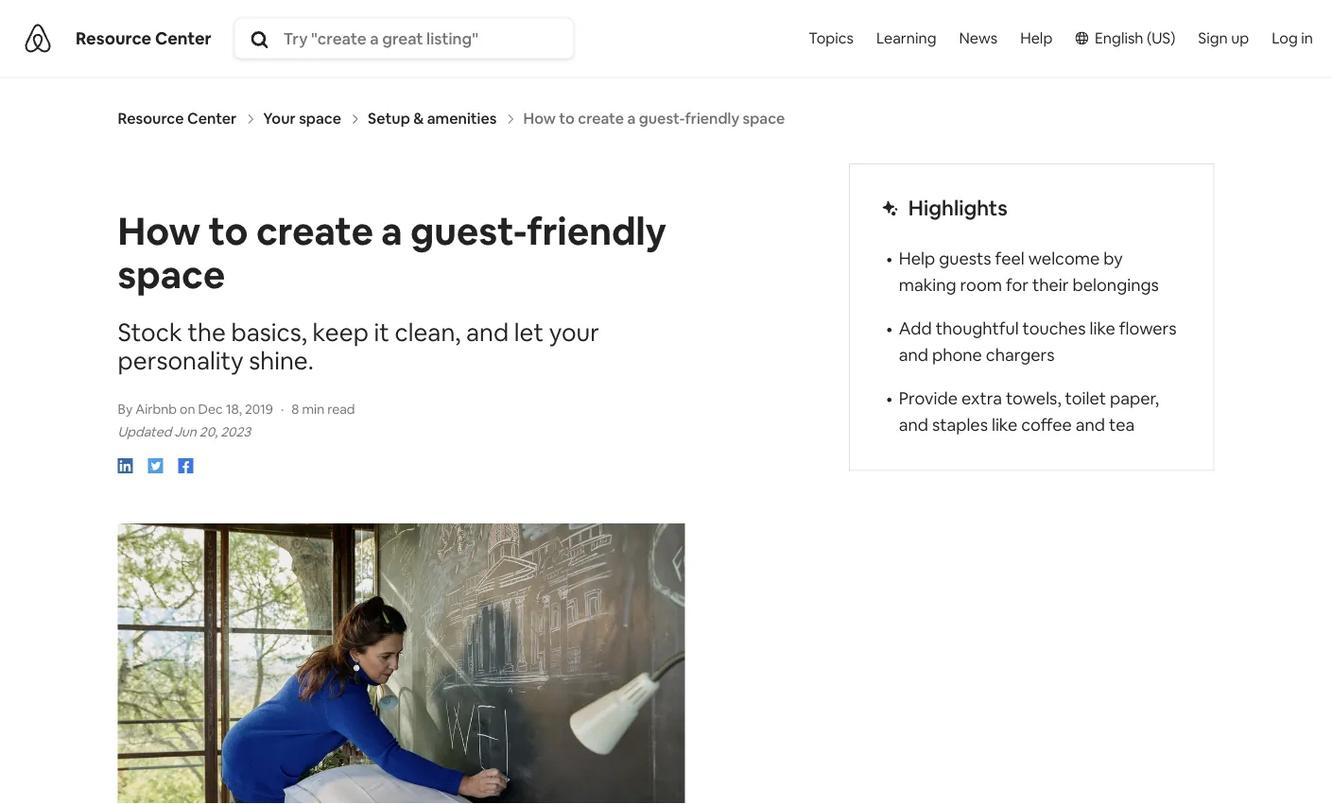 Task type: locate. For each thing, give the bounding box(es) containing it.
paper,
[[1110, 387, 1160, 409]]

help guests feel welcome by making room for their belongings
[[899, 247, 1160, 296]]

learning button
[[865, 0, 948, 76]]

space inside how to create a guest-friendly space
[[118, 250, 225, 299]]

chargers
[[986, 344, 1055, 366]]

0 horizontal spatial help
[[899, 247, 936, 269]]

0 vertical spatial resource center link
[[76, 27, 212, 49]]

like down extra
[[992, 414, 1018, 436]]

0 horizontal spatial like
[[992, 414, 1018, 436]]

1 horizontal spatial help
[[1021, 28, 1053, 48]]

18,
[[226, 401, 242, 418]]

2023
[[221, 424, 251, 441]]

1 vertical spatial space
[[118, 250, 225, 299]]

(us)
[[1147, 28, 1176, 48]]

news button
[[948, 0, 1009, 76]]

1 vertical spatial resource center
[[118, 109, 237, 128]]

space up stock
[[118, 250, 225, 299]]

0 vertical spatial space
[[299, 109, 341, 128]]

center
[[155, 27, 212, 49], [187, 109, 237, 128]]

0 horizontal spatial space
[[118, 250, 225, 299]]

provide
[[899, 387, 958, 409]]

it
[[374, 317, 390, 348]]

resource center
[[76, 27, 212, 49], [118, 109, 237, 128]]

resource center link
[[76, 27, 212, 49], [118, 109, 237, 128]]

room
[[961, 274, 1003, 296]]

jun
[[175, 424, 197, 441]]

coffee
[[1022, 414, 1072, 436]]

and down add
[[899, 344, 929, 366]]

tea
[[1109, 414, 1135, 436]]

resource
[[76, 27, 152, 49], [118, 109, 184, 128]]

0 vertical spatial resource center
[[76, 27, 212, 49]]

provide extra towels, toilet paper, and staples like coffee and tea
[[899, 387, 1160, 436]]

let
[[514, 317, 544, 348]]

1 vertical spatial center
[[187, 109, 237, 128]]

1 vertical spatial resource
[[118, 109, 184, 128]]

1 vertical spatial resource center link
[[118, 109, 237, 128]]

1 horizontal spatial space
[[299, 109, 341, 128]]

log
[[1272, 28, 1298, 48]]

a person in a blue sweater writes "welcome" on a sunlit chalkboard that doubles as a headboard. image
[[118, 524, 685, 805], [118, 524, 685, 805]]

1 horizontal spatial like
[[1090, 317, 1116, 339]]

sign up button
[[1187, 0, 1261, 76]]

a
[[381, 206, 403, 255]]

help for help guests feel welcome by making room for their belongings
[[899, 247, 936, 269]]

clean,
[[395, 317, 461, 348]]

0 vertical spatial help
[[1021, 28, 1053, 48]]

sign
[[1199, 28, 1228, 48]]

20,
[[199, 424, 218, 441]]

guests
[[939, 247, 992, 269]]

english (us) button
[[1064, 0, 1187, 76]]

and left the let
[[466, 317, 509, 348]]

help up the making
[[899, 247, 936, 269]]

help right news at the right of page
[[1021, 28, 1053, 48]]

welcome
[[1029, 247, 1100, 269]]

friendly
[[527, 206, 667, 255]]

topics button
[[805, 0, 858, 80]]

your space link
[[263, 109, 341, 128]]

space
[[299, 109, 341, 128], [118, 250, 225, 299]]

1 vertical spatial like
[[992, 414, 1018, 436]]

help link
[[1009, 0, 1064, 76]]

their
[[1033, 274, 1069, 296]]

like left flowers
[[1090, 317, 1116, 339]]

1 vertical spatial help
[[899, 247, 936, 269]]

basics,
[[231, 317, 307, 348]]

&
[[413, 109, 424, 128]]

learning
[[877, 28, 937, 48]]

and
[[466, 317, 509, 348], [899, 344, 929, 366], [899, 414, 929, 436], [1076, 414, 1106, 436]]

stock the basics, keep it clean, and let your personality shine.
[[118, 317, 600, 377]]

shine.
[[249, 345, 314, 377]]

updated
[[118, 424, 172, 441]]

news
[[960, 28, 998, 48]]

help inside help guests feel welcome by making room for their belongings
[[899, 247, 936, 269]]

thoughtful
[[936, 317, 1019, 339]]

facebook image
[[178, 459, 193, 474]]

add thoughtful touches like flowers and phone chargers
[[899, 317, 1177, 366]]

by airbnb on dec 18, 2019 · 8 min read updated jun 20, 2023
[[118, 401, 355, 441]]

0 vertical spatial center
[[155, 27, 212, 49]]

the
[[188, 317, 226, 348]]

phone
[[933, 344, 983, 366]]

0 vertical spatial resource
[[76, 27, 152, 49]]

space right your
[[299, 109, 341, 128]]

help
[[1021, 28, 1053, 48], [899, 247, 936, 269]]

belongings
[[1073, 274, 1160, 296]]

personality
[[118, 345, 244, 377]]

airbnb
[[136, 401, 177, 418]]

0 vertical spatial like
[[1090, 317, 1116, 339]]

your space
[[263, 109, 341, 128]]

in
[[1302, 28, 1314, 48]]

how
[[118, 206, 201, 255]]

like
[[1090, 317, 1116, 339], [992, 414, 1018, 436]]

touches
[[1023, 317, 1086, 339]]

to
[[209, 206, 248, 255]]

create
[[256, 206, 374, 255]]

log in
[[1272, 28, 1314, 48]]

help inside help link
[[1021, 28, 1053, 48]]

amenities
[[427, 109, 497, 128]]

log in button
[[1261, 0, 1325, 76]]

and inside stock the basics, keep it clean, and let your personality shine.
[[466, 317, 509, 348]]



Task type: describe. For each thing, give the bounding box(es) containing it.
read
[[327, 401, 355, 418]]

how to create a guest-friendly space
[[118, 206, 667, 299]]

by
[[1104, 247, 1123, 269]]

up
[[1232, 28, 1250, 48]]

setup & amenities
[[368, 109, 497, 128]]

add
[[899, 317, 932, 339]]

Search text field
[[283, 28, 570, 49]]

highlights
[[909, 195, 1008, 222]]

making
[[899, 274, 957, 296]]

flowers
[[1120, 317, 1177, 339]]

setup
[[368, 109, 410, 128]]

topics
[[809, 28, 854, 48]]

2019
[[245, 401, 273, 418]]

and inside add thoughtful touches like flowers and phone chargers
[[899, 344, 929, 366]]

your
[[549, 317, 600, 348]]

8
[[292, 401, 299, 418]]

on
[[180, 401, 195, 418]]

·
[[281, 401, 284, 418]]

center for resource center link to the bottom
[[187, 109, 237, 128]]

staples
[[933, 414, 988, 436]]

stock
[[118, 317, 182, 348]]

keep
[[313, 317, 369, 348]]

feel
[[996, 247, 1025, 269]]

and down toilet
[[1076, 414, 1106, 436]]

english (us)
[[1095, 28, 1176, 48]]

and down provide
[[899, 414, 929, 436]]

like inside add thoughtful touches like flowers and phone chargers
[[1090, 317, 1116, 339]]

twitter image
[[148, 459, 163, 474]]

extra
[[962, 387, 1003, 409]]

your
[[263, 109, 296, 128]]

min
[[302, 401, 325, 418]]

like inside the provide extra towels, toilet paper, and staples like coffee and tea
[[992, 414, 1018, 436]]

center for the top resource center link
[[155, 27, 212, 49]]

by
[[118, 401, 133, 418]]

help for help
[[1021, 28, 1053, 48]]

dec
[[198, 401, 223, 418]]

english
[[1095, 28, 1144, 48]]

setup & amenities link
[[368, 109, 497, 128]]

guest-
[[410, 206, 527, 255]]

sign up
[[1199, 28, 1250, 48]]

towels,
[[1006, 387, 1062, 409]]

for
[[1006, 274, 1029, 296]]

linkedin image
[[118, 459, 133, 474]]

toilet
[[1065, 387, 1107, 409]]



Task type: vqa. For each thing, say whether or not it's contained in the screenshot.
destination
no



